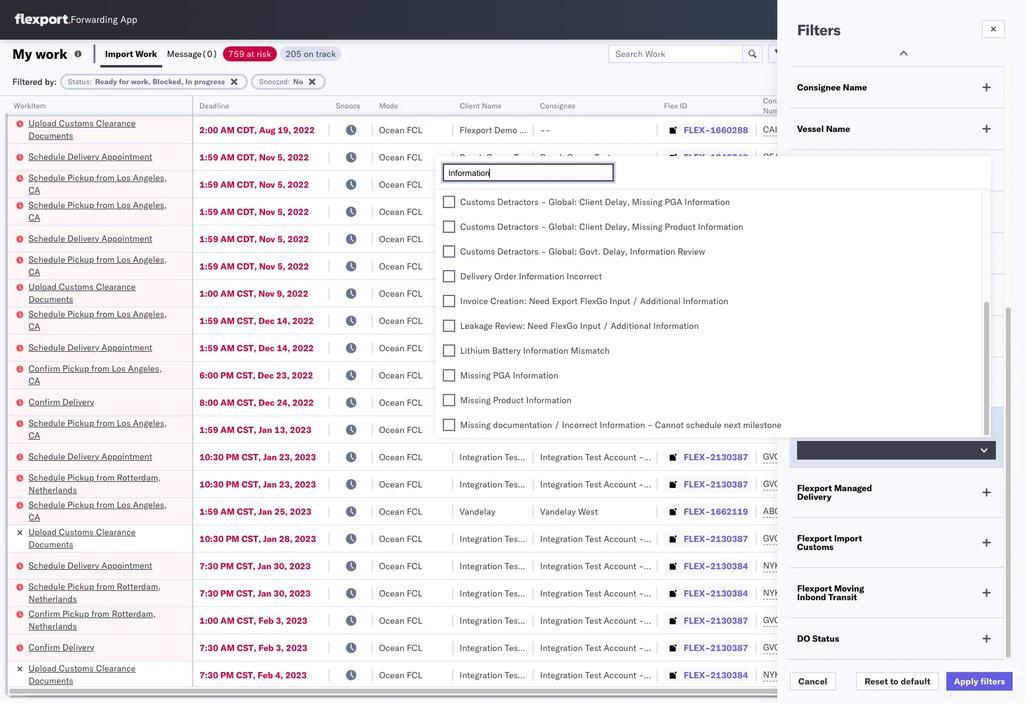 Task type: describe. For each thing, give the bounding box(es) containing it.
missing pga information
[[460, 370, 558, 381]]

6 ocean fcl from the top
[[379, 261, 423, 272]]

1 vertical spatial input
[[580, 320, 601, 331]]

schedule pickup from los angeles, ca link for flex-1846748
[[29, 171, 176, 196]]

milestone
[[743, 419, 782, 431]]

2 vertical spatial /
[[555, 419, 560, 431]]

filters
[[797, 20, 841, 39]]

message (0)
[[167, 48, 218, 59]]

2 integration from the top
[[540, 479, 583, 490]]

schedule delivery appointment button for 1:59 am cdt, nov 5, 2022
[[29, 232, 152, 246]]

review:
[[495, 320, 525, 331]]

13 flex- from the top
[[684, 560, 711, 572]]

jan left 28,
[[263, 533, 277, 544]]

9,
[[277, 288, 285, 299]]

appointment for 7:30 pm cst, jan 30, 2023
[[101, 560, 152, 571]]

operato
[[999, 101, 1025, 110]]

angeles, for third schedule pickup from los angeles, ca button from the top
[[133, 254, 167, 265]]

pm for 7:30 pm cst, jan 30, 2023 schedule delivery appointment "link"
[[220, 560, 234, 572]]

4 ocean fcl from the top
[[379, 206, 423, 217]]

8 lagerfeld from the top
[[665, 669, 702, 681]]

5 lagerfeld from the top
[[665, 588, 702, 599]]

1 schedule delivery appointment link from the top
[[29, 150, 152, 163]]

cst, for flex-1662119's schedule pickup from los angeles, ca link
[[237, 506, 256, 517]]

6:00 pm cst, dec 23, 2022
[[200, 370, 313, 381]]

2 schedule pickup from los angeles, ca link from the top
[[29, 199, 176, 223]]

205
[[285, 48, 302, 59]]

3 resize handle column header from the left
[[358, 96, 373, 703]]

23, for los
[[276, 370, 290, 381]]

cst, for confirm pickup from rotterdam, netherlands link
[[237, 615, 256, 626]]

cannot
[[655, 419, 684, 431]]

am for confirm delivery link related to 8:00
[[220, 397, 235, 408]]

snoozed
[[259, 77, 288, 86]]

10:30 pm cst, jan 23, 2023 for schedule pickup from rotterdam, netherlands
[[200, 479, 316, 490]]

fcl for 7:30 pm cst, jan 30, 2023 schedule delivery appointment "link"
[[407, 560, 423, 572]]

moving
[[834, 583, 865, 594]]

2 1846748 from the top
[[711, 179, 748, 190]]

missing for missing product information
[[460, 395, 491, 406]]

bookings test consignee
[[540, 424, 639, 435]]

3 flex-2130384 from the top
[[684, 669, 748, 681]]

1 lagerfeld from the top
[[665, 451, 702, 463]]

workitem button
[[7, 99, 180, 111]]

flexport inside flexport moving inbond transit
[[797, 583, 832, 594]]

schedule for 5th schedule pickup from los angeles, ca button from the bottom of the page
[[29, 199, 65, 210]]

schedule pickup from los angeles, ca button for flex-1889466
[[29, 308, 176, 334]]

container numbers button
[[757, 94, 825, 116]]

4 documents from the top
[[29, 675, 73, 686]]

import inside the flexport import customs
[[834, 533, 862, 544]]

1 1:59 am cdt, nov 5, 2022 from the top
[[200, 151, 309, 163]]

2 fcl from the top
[[407, 151, 423, 163]]

app
[[120, 14, 137, 26]]

1 appointment from the top
[[101, 151, 152, 162]]

15 ocean fcl from the top
[[379, 506, 423, 517]]

netherlands for 10:30
[[29, 484, 77, 495]]

confirm delivery for 8:00 am cst, dec 24, 2022
[[29, 396, 94, 407]]

pm for schedule delivery appointment "link" related to 10:30 pm cst, jan 23, 2023
[[226, 451, 239, 463]]

5 integration from the top
[[540, 588, 583, 599]]

appointment for 1:59 am cst, dec 14, 2022
[[101, 342, 152, 353]]

2023 for 7:30 pm cst, jan 30, 2023 schedule delivery appointment "link"
[[289, 560, 311, 572]]

import inside 'button'
[[105, 48, 133, 59]]

detractors for customs detractors - global: client delay, missing pga information
[[497, 196, 539, 208]]

4 clearance from the top
[[96, 663, 136, 674]]

jan for flex-1662119's schedule pickup from los angeles, ca link
[[259, 506, 272, 517]]

mbl/mawb
[[844, 101, 887, 110]]

ca for flex-1662119's schedule pickup from los angeles, ca button
[[29, 511, 40, 523]]

dec for confirm delivery
[[259, 397, 275, 408]]

mbl/mawb numbers button
[[838, 99, 980, 111]]

1 upload customs clearance documents link from the top
[[29, 117, 176, 142]]

upload customs clearance documents for 1st the upload customs clearance documents "link" from the top of the page
[[29, 117, 136, 141]]

mismatch
[[571, 345, 610, 356]]

schedule pickup from los angeles, ca for flex-1846748
[[29, 172, 167, 195]]

4 upload from the top
[[29, 663, 57, 674]]

7 account from the top
[[604, 642, 637, 653]]

1662119
[[711, 506, 748, 517]]

cst, for 2nd the upload customs clearance documents "link"
[[237, 288, 256, 299]]

2130387 for schedule pickup from rotterdam, netherlands
[[711, 479, 748, 490]]

1 horizontal spatial pga
[[665, 196, 683, 208]]

reset to default
[[865, 676, 931, 687]]

1 vertical spatial /
[[603, 320, 609, 331]]

2:00 am cdt, aug 19, 2022
[[200, 124, 315, 135]]

3 integration from the top
[[540, 533, 583, 544]]

name for vessel name
[[826, 123, 851, 134]]

1 vertical spatial additional
[[611, 320, 651, 331]]

schedule for schedule delivery appointment button associated with 1:59 am cst, dec 14, 2022
[[29, 342, 65, 353]]

next
[[724, 419, 741, 431]]

govt.
[[579, 246, 601, 257]]

maeu9408431 for schedule delivery appointment
[[844, 451, 907, 463]]

apply
[[954, 676, 979, 687]]

flex-1893174
[[684, 424, 748, 435]]

2 hlxu6269489, from the top
[[829, 178, 893, 190]]

3 flex-2130387 from the top
[[684, 533, 748, 544]]

invoice
[[460, 296, 488, 307]]

delivery order information incorrect
[[460, 271, 602, 282]]

angeles, for schedule pickup from los angeles, ca button related to flex-1846748
[[133, 172, 167, 183]]

upload customs clearance documents for third the upload customs clearance documents "link" from the top of the page
[[29, 526, 136, 550]]

8 integration from the top
[[540, 669, 583, 681]]

17 flex- from the top
[[684, 669, 711, 681]]

205 on track
[[285, 48, 336, 59]]

2 schedule pickup from los angeles, ca from the top
[[29, 199, 167, 223]]

11 ocean fcl from the top
[[379, 397, 423, 408]]

0 vertical spatial status
[[68, 77, 90, 86]]

schedule for schedule pickup from los angeles, ca button associated with flex-1889466
[[29, 308, 65, 319]]

batch action button
[[936, 44, 1017, 63]]

bookings
[[540, 424, 577, 435]]

2 ceau7522281, from the top
[[763, 178, 827, 190]]

1 vertical spatial --
[[844, 506, 855, 517]]

2023 for 7:30's confirm delivery link
[[286, 642, 308, 653]]

ca for schedule pickup from los angeles, ca button associated with flex-1889466
[[29, 321, 40, 332]]

schedule delivery appointment link for 10:30 pm cst, jan 23, 2023
[[29, 450, 152, 463]]

incorrect for information
[[567, 271, 602, 282]]

upload customs clearance documents for first the upload customs clearance documents "link" from the bottom of the page
[[29, 663, 136, 686]]

resize handle column header for workitem
[[177, 96, 192, 703]]

1 ocean fcl from the top
[[379, 124, 423, 135]]

fcl for 1st the upload customs clearance documents "link" from the top of the page
[[407, 124, 423, 135]]

confirm pickup from rotterdam, netherlands link
[[29, 608, 176, 632]]

3 1846748 from the top
[[711, 206, 748, 217]]

12 ocean fcl from the top
[[379, 424, 423, 435]]

maeu9408431 for schedule pickup from rotterdam, netherlands
[[844, 479, 907, 490]]

7 integration from the top
[[540, 642, 583, 653]]

3 2130387 from the top
[[711, 533, 748, 544]]

ca for flex-1893174's schedule pickup from los angeles, ca button
[[29, 430, 40, 441]]

cst, for 10:30's schedule pickup from rotterdam, netherlands link
[[242, 479, 261, 490]]

6 cdt, from the top
[[237, 261, 257, 272]]

schedule pickup from los angeles, ca button for flex-1846748
[[29, 171, 176, 197]]

do status
[[797, 633, 839, 644]]

16 ocean fcl from the top
[[379, 533, 423, 544]]

3, for 7:30 am cst, feb 3, 2023
[[276, 642, 284, 653]]

schedule
[[686, 419, 722, 431]]

2 horizontal spatial /
[[633, 296, 638, 307]]

1 1846748 from the top
[[711, 151, 748, 163]]

3 flex-1846748 from the top
[[684, 206, 748, 217]]

customs detractors - global: client delay, missing pga information
[[460, 196, 730, 208]]

flex id
[[664, 101, 688, 110]]

creation:
[[490, 296, 527, 307]]

1 vertical spatial flexgo
[[551, 320, 578, 331]]

8 karl from the top
[[647, 669, 662, 681]]

24,
[[277, 397, 290, 408]]

vandelay for vandelay
[[460, 506, 496, 517]]

mode button
[[373, 99, 441, 111]]

flex-2130387 for confirm delivery
[[684, 642, 748, 653]]

los for flex-1893174's schedule pickup from los angeles, ca button
[[117, 417, 131, 428]]

flex-2130387 for confirm pickup from rotterdam, netherlands
[[684, 615, 748, 626]]

cst, for 7:30's confirm delivery link
[[237, 642, 256, 653]]

los for schedule pickup from los angeles, ca button related to flex-1846748
[[117, 172, 131, 183]]

13,
[[274, 424, 288, 435]]

confirm pickup from los angeles, ca button
[[29, 362, 176, 388]]

cancel
[[799, 676, 828, 687]]

import work button
[[100, 40, 162, 68]]

14 ocean fcl from the top
[[379, 479, 423, 490]]

2023 right 28,
[[295, 533, 316, 544]]

2 flex- from the top
[[684, 151, 711, 163]]

5 flex-1846748 from the top
[[684, 288, 748, 299]]

pm down 7:30 am cst, feb 3, 2023
[[220, 669, 234, 681]]

8:00
[[200, 397, 218, 408]]

8 account from the top
[[604, 669, 637, 681]]

1:59 am cdt, nov 5, 2022 for 5th schedule pickup from los angeles, ca button from the bottom of the page
[[200, 206, 309, 217]]

0 horizontal spatial --
[[540, 124, 551, 135]]

4 cdt, from the top
[[237, 206, 257, 217]]

1 vertical spatial pga
[[493, 370, 511, 381]]

los for flex-1662119's schedule pickup from los angeles, ca button
[[117, 499, 131, 510]]

fcl for confirm pickup from rotterdam, netherlands link
[[407, 615, 423, 626]]

batch
[[956, 48, 980, 59]]

snooze
[[336, 101, 360, 110]]

consignee name
[[797, 82, 867, 93]]

1 test123456 from the top
[[844, 151, 896, 163]]

19 ocean fcl from the top
[[379, 615, 423, 626]]

4 upload customs clearance documents link from the top
[[29, 662, 176, 687]]

4 flex-1846748 from the top
[[684, 233, 748, 244]]

mode
[[379, 101, 398, 110]]

4 1:59 am cdt, nov 5, 2022 from the top
[[200, 233, 309, 244]]

1 ceau7522281, hlxu6269489, hlxu8034992 from the top
[[763, 151, 956, 162]]

10 resize handle column header from the left
[[994, 96, 1009, 703]]

detractors for customs detractors - global: govt. delay, information review
[[497, 246, 539, 257]]

abcd1234560
[[763, 506, 825, 517]]

flexport moving inbond transit
[[797, 583, 865, 603]]

0 horizontal spatial product
[[493, 395, 524, 406]]

10:30 for schedule delivery appointment
[[200, 451, 224, 463]]

8 ocean fcl from the top
[[379, 315, 423, 326]]

2 account from the top
[[604, 479, 637, 490]]

confirm pickup from rotterdam, netherlands button
[[29, 608, 176, 634]]

7:30 for confirm delivery
[[200, 642, 218, 653]]

cst, down 1:59 am cst, jan 25, 2023
[[242, 533, 261, 544]]

1 integration from the top
[[540, 451, 583, 463]]

forwarding app
[[71, 14, 137, 26]]

2 flex-1846748 from the top
[[684, 179, 748, 190]]

missing product information
[[460, 395, 572, 406]]

aug
[[259, 124, 276, 135]]

8 1:59 from the top
[[200, 424, 218, 435]]

2 clearance from the top
[[96, 281, 136, 292]]

delivery inside flexport managed delivery
[[797, 491, 832, 503]]

6 flex- from the top
[[684, 288, 711, 299]]

ymluw236679313
[[844, 124, 924, 135]]

client name
[[460, 101, 501, 110]]

4 5, from the top
[[277, 233, 285, 244]]

flex
[[664, 101, 678, 110]]

fcl for schedule delivery appointment "link" associated with 1:59 am cdt, nov 5, 2022
[[407, 233, 423, 244]]

6 integration from the top
[[540, 615, 583, 626]]

2130384 for schedule delivery appointment
[[711, 560, 748, 572]]

zimu3048342 for schedule pickup from rotterdam, netherlands
[[844, 588, 903, 599]]

4 flex- from the top
[[684, 206, 711, 217]]

3 schedule pickup from los angeles, ca button from the top
[[29, 253, 176, 279]]

9 1:59 from the top
[[200, 506, 218, 517]]

fcl for 7:30's confirm delivery link
[[407, 642, 423, 653]]

17 ocean fcl from the top
[[379, 560, 423, 572]]

confirm pickup from rotterdam, netherlands
[[29, 608, 156, 632]]

flexport. image
[[15, 14, 71, 26]]

vessel name
[[797, 123, 851, 134]]

actions
[[979, 101, 1005, 110]]

deadline button
[[193, 99, 317, 111]]

client for customs detractors - global: client delay, missing pga information
[[579, 196, 603, 208]]

schedule pickup from los angeles, ca link for flex-1662119
[[29, 498, 176, 523]]

5 1846748 from the top
[[711, 288, 748, 299]]

filtered
[[12, 76, 43, 87]]

4,
[[275, 669, 283, 681]]

21 ocean fcl from the top
[[379, 669, 423, 681]]

jan for schedule delivery appointment "link" related to 10:30 pm cst, jan 23, 2023
[[263, 451, 277, 463]]

angeles, for flex-1893174's schedule pickup from los angeles, ca button
[[133, 417, 167, 428]]

1 schedule delivery appointment button from the top
[[29, 150, 152, 164]]

my
[[12, 45, 32, 62]]

(0)
[[202, 48, 218, 59]]

resize handle column header for mbl/mawb numbers
[[978, 96, 993, 703]]

leakage
[[460, 320, 493, 331]]

6 1:59 from the top
[[200, 315, 218, 326]]

vandelay west
[[540, 506, 598, 517]]

upload customs clearance documents button for 1:00 am cst, nov 9, 2022
[[29, 280, 176, 306]]

flex-2130384 for schedule delivery appointment
[[684, 560, 748, 572]]

2 schedule pickup from los angeles, ca button from the top
[[29, 199, 176, 225]]

from for flex-1893174's schedule pickup from los angeles, ca button
[[96, 417, 115, 428]]

export
[[552, 296, 578, 307]]

3 2130384 from the top
[[711, 669, 748, 681]]

6 lagerfeld from the top
[[665, 615, 702, 626]]

flex-2130387 for schedule pickup from rotterdam, netherlands
[[684, 479, 748, 490]]

15 flex- from the top
[[684, 615, 711, 626]]

am for 1st the upload customs clearance documents "link" from the top of the page
[[220, 124, 235, 135]]

1 integration test account - karl lagerfeld from the top
[[540, 451, 702, 463]]

delivery for 1:59 am cdt, nov 5, 2022
[[67, 233, 99, 244]]

2 test123456 from the top
[[844, 179, 896, 190]]

18 ocean fcl from the top
[[379, 588, 423, 599]]

3 integration test account - karl lagerfeld from the top
[[540, 533, 702, 544]]

0 vertical spatial input
[[610, 296, 631, 307]]

status : ready for work, blocked, in progress
[[68, 77, 225, 86]]

mbl/mawb numbers
[[844, 101, 920, 110]]

nyku9743990 for schedule pickup from rotterdam, netherlands
[[763, 587, 824, 599]]

karl for 7:30's confirm delivery link
[[647, 642, 662, 653]]

resize handle column header for deadline
[[315, 96, 330, 703]]

14, for schedule delivery appointment
[[277, 342, 290, 353]]

16 flex- from the top
[[684, 642, 711, 653]]

work,
[[131, 77, 151, 86]]

forwarding
[[71, 14, 118, 26]]

name for client name
[[482, 101, 501, 110]]

rotterdam, for 1:00 am cst, feb 3, 2023
[[112, 608, 156, 619]]

angeles, for schedule pickup from los angeles, ca button associated with flex-1889466
[[133, 308, 167, 319]]

flex-1889466
[[684, 315, 748, 326]]

workitem
[[14, 101, 46, 110]]

message
[[167, 48, 202, 59]]

lithium
[[460, 345, 490, 356]]

ready
[[95, 77, 117, 86]]

1 flex- from the top
[[684, 124, 711, 135]]

3 zimu3048342 from the top
[[844, 669, 903, 681]]

batch action
[[956, 48, 1009, 59]]

7 ocean fcl from the top
[[379, 288, 423, 299]]

2 1:59 from the top
[[200, 179, 218, 190]]

pm for 10:30's schedule pickup from rotterdam, netherlands link
[[226, 479, 239, 490]]

confirm pickup from los angeles, ca link
[[29, 362, 176, 387]]

schedule delivery appointment link for 1:59 am cdt, nov 5, 2022
[[29, 232, 152, 244]]

am for schedule delivery appointment "link" associated with 1:59 am cdt, nov 5, 2022
[[220, 233, 235, 244]]

fcl for schedule pickup from los angeles, ca link for flex-1889466
[[407, 315, 423, 326]]

order
[[494, 271, 517, 282]]

flexport managed delivery
[[797, 483, 873, 503]]



Task type: vqa. For each thing, say whether or not it's contained in the screenshot.
first 8:30 PM PST, Jan 23, 2023
no



Task type: locate. For each thing, give the bounding box(es) containing it.
numbers
[[889, 101, 920, 110], [763, 106, 794, 115]]

schedule for 5th schedule delivery appointment button from the bottom of the page
[[29, 151, 65, 162]]

gvcu5265864 for confirm pickup from rotterdam, netherlands
[[763, 615, 824, 626]]

0 vertical spatial nyku9743990
[[763, 560, 824, 571]]

4 1:59 from the top
[[200, 233, 218, 244]]

schedule delivery appointment link for 1:59 am cst, dec 14, 2022
[[29, 341, 152, 353]]

schedule for schedule pickup from rotterdam, netherlands button associated with 7:30 pm cst, jan 30, 2023
[[29, 581, 65, 592]]

6 am from the top
[[220, 261, 235, 272]]

rotterdam,
[[117, 472, 161, 483], [117, 581, 161, 592], [112, 608, 156, 619]]

flexport up abcd1234560
[[797, 483, 832, 494]]

schedule pickup from los angeles, ca for flex-1889466
[[29, 308, 167, 332]]

30, down 28,
[[274, 560, 287, 572]]

flexport demo consignee down missing product information
[[460, 424, 561, 435]]

flexport down client name
[[460, 124, 492, 135]]

pm for schedule pickup from rotterdam, netherlands link associated with 7:30
[[220, 588, 234, 599]]

0 vertical spatial global:
[[549, 196, 577, 208]]

status right do
[[813, 633, 839, 644]]

numbers up ymluw236679313
[[889, 101, 920, 110]]

cst, up 10:30 pm cst, jan 28, 2023
[[237, 506, 256, 517]]

1 horizontal spatial import
[[834, 533, 862, 544]]

/ up leakage review: need flexgo input / additional information
[[633, 296, 638, 307]]

1 maeu9408431 from the top
[[844, 451, 907, 463]]

12 schedule from the top
[[29, 560, 65, 571]]

os
[[990, 15, 1002, 24]]

1 vertical spatial feb
[[259, 642, 274, 653]]

0 vertical spatial 1:00
[[200, 288, 218, 299]]

confirm delivery button
[[29, 396, 94, 409], [29, 641, 94, 655]]

0 vertical spatial flexport demo consignee
[[460, 124, 561, 135]]

1 vertical spatial client
[[579, 196, 603, 208]]

1 vertical spatial incorrect
[[562, 419, 598, 431]]

schedule for flex-1662119's schedule pickup from los angeles, ca button
[[29, 499, 65, 510]]

delivery for 8:00 am cst, dec 24, 2022
[[62, 396, 94, 407]]

consignee inside consignee 'button'
[[540, 101, 576, 110]]

7:30 pm cst, jan 30, 2023 down 10:30 pm cst, jan 28, 2023
[[200, 560, 311, 572]]

angeles, for flex-1662119's schedule pickup from los angeles, ca button
[[133, 499, 167, 510]]

flexport
[[460, 124, 492, 135], [460, 424, 492, 435], [797, 483, 832, 494], [797, 533, 832, 544], [797, 583, 832, 594]]

1 cdt, from the top
[[237, 124, 257, 135]]

schedule delivery appointment for 1:59 am cdt, nov 5, 2022
[[29, 233, 152, 244]]

2 confirm from the top
[[29, 396, 60, 407]]

flexport left "moving"
[[797, 583, 832, 594]]

pm down 10:30 pm cst, jan 28, 2023
[[220, 560, 234, 572]]

4 appointment from the top
[[101, 451, 152, 462]]

1 vertical spatial product
[[493, 395, 524, 406]]

global: for customs detractors - global: govt. delay, information review
[[549, 246, 577, 257]]

14, down 9,
[[277, 315, 290, 326]]

jan for schedule pickup from rotterdam, netherlands link associated with 7:30
[[258, 588, 272, 599]]

confirm delivery down confirm pickup from rotterdam, netherlands
[[29, 642, 94, 653]]

delay, for review
[[603, 246, 628, 257]]

feb down 1:00 am cst, feb 3, 2023
[[259, 642, 274, 653]]

21 fcl from the top
[[407, 669, 423, 681]]

30, up 1:00 am cst, feb 3, 2023
[[274, 588, 287, 599]]

am for 7:30's confirm delivery link
[[220, 642, 235, 653]]

gvcu5265864 up cancel
[[763, 642, 824, 653]]

3 clearance from the top
[[96, 526, 136, 538]]

list box containing customs detractors - global: client delay, missing pga information
[[436, 0, 982, 437]]

upload customs clearance documents button for 2:00 am cdt, aug 19, 2022
[[29, 117, 176, 143]]

delivery for 7:30 am cst, feb 3, 2023
[[62, 642, 94, 653]]

flex-2130387 button
[[664, 448, 751, 466], [664, 448, 751, 466], [664, 476, 751, 493], [664, 476, 751, 493], [664, 530, 751, 547], [664, 530, 751, 547], [664, 612, 751, 629], [664, 612, 751, 629], [664, 639, 751, 656], [664, 639, 751, 656]]

fcl for flex-1662119's schedule pickup from los angeles, ca link
[[407, 506, 423, 517]]

am for schedule pickup from los angeles, ca link related to flex-1846748
[[220, 179, 235, 190]]

schedule pickup from los angeles, ca button
[[29, 171, 176, 197], [29, 199, 176, 225], [29, 253, 176, 279], [29, 308, 176, 334], [29, 417, 176, 443], [29, 498, 176, 525]]

3 10:30 from the top
[[200, 533, 224, 544]]

delay, for pga
[[605, 196, 630, 208]]

5, for schedule pickup from los angeles, ca button related to flex-1846748
[[277, 179, 285, 190]]

2130387 for schedule delivery appointment
[[711, 451, 748, 463]]

10:30 down 1:59 am cst, jan 25, 2023
[[200, 533, 224, 544]]

gvcu5265864 for confirm delivery
[[763, 642, 824, 653]]

customs inside the flexport import customs
[[797, 542, 834, 553]]

0 vertical spatial --
[[540, 124, 551, 135]]

2 1:00 from the top
[[200, 615, 218, 626]]

1:00 am cst, feb 3, 2023
[[200, 615, 308, 626]]

delivery for 10:30 pm cst, jan 23, 2023
[[67, 451, 99, 462]]

nyku9743990 down do
[[763, 669, 824, 680]]

client for customs detractors - global: client delay, missing product information
[[579, 221, 603, 232]]

numbers inside container numbers
[[763, 106, 794, 115]]

ca for schedule pickup from los angeles, ca button related to flex-1846748
[[29, 184, 40, 195]]

container numbers
[[763, 96, 797, 115]]

10:30 up 1:59 am cst, jan 25, 2023
[[200, 479, 224, 490]]

7:30 for schedule pickup from rotterdam, netherlands
[[200, 588, 218, 599]]

7:30 pm cst, jan 30, 2023 for schedule delivery appointment
[[200, 560, 311, 572]]

1 vertical spatial test123456
[[844, 179, 896, 190]]

0 vertical spatial flex-2130384
[[684, 560, 748, 572]]

1 global: from the top
[[549, 196, 577, 208]]

angeles,
[[133, 172, 167, 183], [133, 199, 167, 210], [133, 254, 167, 265], [133, 308, 167, 319], [128, 363, 162, 374], [133, 417, 167, 428], [133, 499, 167, 510]]

2 schedule delivery appointment button from the top
[[29, 232, 152, 246]]

pickup inside confirm pickup from rotterdam, netherlands
[[62, 608, 89, 619]]

exception type
[[797, 423, 860, 434]]

demo
[[494, 124, 517, 135], [494, 424, 517, 435]]

1 vertical spatial rotterdam,
[[117, 581, 161, 592]]

1 vertical spatial 1:59 am cst, dec 14, 2022
[[200, 342, 314, 353]]

1 vertical spatial 7:30 pm cst, jan 30, 2023
[[200, 588, 311, 599]]

from for the confirm pickup from los angeles, ca button
[[91, 363, 110, 374]]

2023 up 1:59 am cst, jan 25, 2023
[[295, 479, 316, 490]]

gvcu5265864 up abcd1234560
[[763, 478, 824, 489]]

angeles, inside confirm pickup from los angeles, ca
[[128, 363, 162, 374]]

4 2130387 from the top
[[711, 615, 748, 626]]

2023 for 10:30's schedule pickup from rotterdam, netherlands link
[[295, 479, 316, 490]]

2023 right the 4, at left bottom
[[285, 669, 307, 681]]

transit
[[829, 592, 857, 603]]

pga up review on the top right of the page
[[665, 196, 683, 208]]

west
[[578, 506, 598, 517]]

jan up '25,'
[[263, 479, 277, 490]]

1 hlxu8034992 from the top
[[895, 151, 956, 162]]

1 hlxu6269489, from the top
[[829, 151, 893, 162]]

pickup for schedule pickup from los angeles, ca button related to flex-1846748
[[67, 172, 94, 183]]

1 vertical spatial 3,
[[276, 642, 284, 653]]

karl for schedule delivery appointment "link" related to 10:30 pm cst, jan 23, 2023
[[647, 451, 662, 463]]

vandelay
[[460, 506, 496, 517], [540, 506, 576, 517]]

type
[[841, 423, 860, 434]]

2 confirm delivery from the top
[[29, 642, 94, 653]]

6 schedule from the top
[[29, 308, 65, 319]]

need for flexgo
[[528, 320, 548, 331]]

Search Shipments (/) text field
[[788, 11, 908, 29]]

confirm delivery link for 7:30
[[29, 641, 94, 653]]

flex-1660288
[[684, 124, 748, 135]]

from inside confirm pickup from rotterdam, netherlands
[[91, 608, 110, 619]]

schedule pickup from los angeles, ca link
[[29, 171, 176, 196], [29, 199, 176, 223], [29, 253, 176, 278], [29, 308, 176, 332], [29, 417, 176, 441], [29, 498, 176, 523]]

7:30 up 7:30 pm cst, feb 4, 2023 at the left
[[200, 642, 218, 653]]

product up review on the top right of the page
[[665, 221, 696, 232]]

delay, up the customs detractors - global: client delay, missing product information at the top of the page
[[605, 196, 630, 208]]

1 vertical spatial netherlands
[[29, 593, 77, 604]]

3 karl from the top
[[647, 533, 662, 544]]

schedule pickup from rotterdam, netherlands link for 10:30
[[29, 471, 176, 496]]

schedule pickup from los angeles, ca button for flex-1893174
[[29, 417, 176, 443]]

0 horizontal spatial flexgo
[[551, 320, 578, 331]]

los for schedule pickup from los angeles, ca button associated with flex-1889466
[[117, 308, 131, 319]]

need
[[529, 296, 550, 307], [528, 320, 548, 331]]

confirm inside confirm pickup from los angeles, ca
[[29, 363, 60, 374]]

missing up the customs detractors - global: client delay, missing product information at the top of the page
[[632, 196, 663, 208]]

0 vertical spatial hlxu6269489,
[[829, 151, 893, 162]]

2023 down 28,
[[289, 560, 311, 572]]

1 vertical spatial flexport demo consignee
[[460, 424, 561, 435]]

0 vertical spatial 10:30 pm cst, jan 23, 2023
[[200, 451, 316, 463]]

0 vertical spatial product
[[665, 221, 696, 232]]

1 vertical spatial import
[[834, 533, 862, 544]]

numbers inside button
[[889, 101, 920, 110]]

7 flex- from the top
[[684, 315, 711, 326]]

need up lithium battery information mismatch
[[528, 320, 548, 331]]

gvcu5265864 up do
[[763, 615, 824, 626]]

fcl for schedule pickup from los angeles, ca link related to flex-1846748
[[407, 179, 423, 190]]

0 vertical spatial 14,
[[277, 315, 290, 326]]

0 vertical spatial 30,
[[274, 560, 287, 572]]

0 horizontal spatial status
[[68, 77, 90, 86]]

pm down 1:59 am cst, jan 25, 2023
[[226, 533, 239, 544]]

0 vertical spatial client
[[460, 101, 480, 110]]

3 detractors from the top
[[497, 246, 539, 257]]

gvcu5265864 down msdu7304509
[[763, 451, 824, 462]]

2 schedule pickup from rotterdam, netherlands link from the top
[[29, 580, 176, 605]]

import down flexport managed delivery
[[834, 533, 862, 544]]

0 vertical spatial test123456
[[844, 151, 896, 163]]

confirm inside confirm pickup from rotterdam, netherlands
[[29, 608, 60, 619]]

2 gvcu5265864 from the top
[[763, 478, 824, 489]]

18 fcl from the top
[[407, 588, 423, 599]]

1846748
[[711, 151, 748, 163], [711, 179, 748, 190], [711, 206, 748, 217], [711, 233, 748, 244], [711, 288, 748, 299]]

cst, for 7:30 pm cst, jan 30, 2023 schedule delivery appointment "link"
[[236, 560, 256, 572]]

pm up 1:00 am cst, feb 3, 2023
[[220, 588, 234, 599]]

jan left '25,'
[[259, 506, 272, 517]]

fcl for confirm delivery link related to 8:00
[[407, 397, 423, 408]]

flexgo up leakage review: need flexgo input / additional information
[[580, 296, 608, 307]]

None text field
[[447, 168, 613, 178]]

1 vertical spatial confirm delivery
[[29, 642, 94, 653]]

cst, down 7:30 am cst, feb 3, 2023
[[236, 669, 256, 681]]

2130384 for schedule pickup from rotterdam, netherlands
[[711, 588, 748, 599]]

13 ocean fcl from the top
[[379, 451, 423, 463]]

0 vertical spatial /
[[633, 296, 638, 307]]

confirm delivery link down confirm pickup from rotterdam, netherlands
[[29, 641, 94, 653]]

from inside confirm pickup from los angeles, ca
[[91, 363, 110, 374]]

list box
[[436, 0, 982, 437]]

reset to default button
[[856, 672, 939, 691]]

schedule pickup from los angeles, ca
[[29, 172, 167, 195], [29, 199, 167, 223], [29, 254, 167, 277], [29, 308, 167, 332], [29, 417, 167, 441], [29, 499, 167, 523]]

pickup inside confirm pickup from los angeles, ca
[[62, 363, 89, 374]]

incorrect down customs detractors - global: govt. delay, information review
[[567, 271, 602, 282]]

managed
[[834, 483, 873, 494]]

6 schedule pickup from los angeles, ca link from the top
[[29, 498, 176, 523]]

demo for bookings
[[494, 424, 517, 435]]

delay, down customs detractors - global: client delay, missing pga information
[[605, 221, 630, 232]]

resize handle column header
[[177, 96, 192, 703], [315, 96, 330, 703], [358, 96, 373, 703], [439, 96, 454, 703], [519, 96, 534, 703], [643, 96, 658, 703], [742, 96, 757, 703], [823, 96, 838, 703], [978, 96, 993, 703], [994, 96, 1009, 703]]

1 vertical spatial detractors
[[497, 221, 539, 232]]

3 7:30 from the top
[[200, 642, 218, 653]]

0 vertical spatial zimu3048342
[[844, 560, 903, 572]]

battery
[[492, 345, 521, 356]]

input up leakage review: need flexgo input / additional information
[[610, 296, 631, 307]]

hlxu6269489,
[[829, 151, 893, 162], [829, 178, 893, 190]]

0 vertical spatial additional
[[640, 296, 681, 307]]

1 schedule delivery appointment from the top
[[29, 151, 152, 162]]

appointment for 1:59 am cdt, nov 5, 2022
[[101, 233, 152, 244]]

3 schedule delivery appointment link from the top
[[29, 341, 152, 353]]

1 horizontal spatial --
[[844, 506, 855, 517]]

cst, up '8:00 am cst, dec 24, 2022'
[[236, 370, 256, 381]]

4 maeu9408431 from the top
[[844, 615, 907, 626]]

5 ocean fcl from the top
[[379, 233, 423, 244]]

dec down 1:00 am cst, nov 9, 2022 in the top of the page
[[259, 315, 275, 326]]

maeu9408431 for confirm pickup from rotterdam, netherlands
[[844, 615, 907, 626]]

need left export
[[529, 296, 550, 307]]

fcl for schedule pickup from los angeles, ca link for flex-1893174
[[407, 424, 423, 435]]

3 upload from the top
[[29, 526, 57, 538]]

do
[[797, 633, 811, 644]]

1 horizontal spatial product
[[665, 221, 696, 232]]

6 schedule pickup from los angeles, ca from the top
[[29, 499, 167, 523]]

10:30 pm cst, jan 23, 2023
[[200, 451, 316, 463], [200, 479, 316, 490]]

1 vertical spatial nyku9743990
[[763, 587, 824, 599]]

upload customs clearance documents for 2nd the upload customs clearance documents "link"
[[29, 281, 136, 305]]

3 1:59 am cdt, nov 5, 2022 from the top
[[200, 206, 309, 217]]

2 cdt, from the top
[[237, 151, 257, 163]]

2 10:30 from the top
[[200, 479, 224, 490]]

flexgo down export
[[551, 320, 578, 331]]

1 vertical spatial global:
[[549, 221, 577, 232]]

0 vertical spatial schedule pickup from rotterdam, netherlands
[[29, 472, 161, 495]]

cst, down 10:30 pm cst, jan 28, 2023
[[236, 560, 256, 572]]

5 schedule delivery appointment from the top
[[29, 560, 152, 571]]

cst, up 7:30 am cst, feb 3, 2023
[[237, 615, 256, 626]]

-- down consignee 'button'
[[540, 124, 551, 135]]

1 vertical spatial schedule pickup from rotterdam, netherlands link
[[29, 580, 176, 605]]

lagerfeld
[[665, 451, 702, 463], [665, 479, 702, 490], [665, 533, 702, 544], [665, 560, 702, 572], [665, 588, 702, 599], [665, 615, 702, 626], [665, 642, 702, 653], [665, 669, 702, 681]]

cst, up 6:00 pm cst, dec 23, 2022
[[237, 342, 256, 353]]

10:30 pm cst, jan 23, 2023 down the 1:59 am cst, jan 13, 2023
[[200, 451, 316, 463]]

0 vertical spatial 10:30
[[200, 451, 224, 463]]

2 vertical spatial flex-2130384
[[684, 669, 748, 681]]

2 schedule from the top
[[29, 172, 65, 183]]

1 vertical spatial ceau7522281, hlxu6269489, hlxu8034992
[[763, 178, 956, 190]]

1 horizontal spatial status
[[813, 633, 839, 644]]

ceau7522281, hlxu6269489, hlxu8034992
[[763, 151, 956, 162], [763, 178, 956, 190]]

5 ca from the top
[[29, 375, 40, 386]]

cst, for confirm delivery link related to 8:00
[[237, 397, 256, 408]]

flex-2130384 button
[[664, 557, 751, 575], [664, 557, 751, 575], [664, 585, 751, 602], [664, 585, 751, 602], [664, 666, 751, 684], [664, 666, 751, 684]]

2130384
[[711, 560, 748, 572], [711, 588, 748, 599], [711, 669, 748, 681]]

3 flex- from the top
[[684, 179, 711, 190]]

6:00
[[200, 370, 218, 381]]

schedule delivery appointment button for 10:30 pm cst, jan 23, 2023
[[29, 450, 152, 464]]

8:00 am cst, dec 24, 2022
[[200, 397, 314, 408]]

0 horizontal spatial :
[[90, 77, 92, 86]]

0 vertical spatial feb
[[259, 615, 274, 626]]

759 at risk
[[228, 48, 271, 59]]

9 ocean fcl from the top
[[379, 342, 423, 353]]

/ down the invoice creation: need export flexgo input / additional information
[[603, 320, 609, 331]]

los inside confirm pickup from los angeles, ca
[[112, 363, 126, 374]]

2 ocean fcl from the top
[[379, 151, 423, 163]]

0 vertical spatial pga
[[665, 196, 683, 208]]

schedule pickup from rotterdam, netherlands for 7:30 pm cst, jan 30, 2023
[[29, 581, 161, 604]]

1 vertical spatial schedule pickup from rotterdam, netherlands button
[[29, 580, 176, 606]]

3 lagerfeld from the top
[[665, 533, 702, 544]]

flexport inside flexport managed delivery
[[797, 483, 832, 494]]

pm for 'confirm pickup from los angeles, ca' link
[[220, 370, 234, 381]]

23,
[[276, 370, 290, 381], [279, 451, 293, 463], [279, 479, 293, 490]]

0 horizontal spatial numbers
[[763, 106, 794, 115]]

1 vertical spatial 2130384
[[711, 588, 748, 599]]

demo down client name button
[[494, 124, 517, 135]]

pm
[[220, 370, 234, 381], [226, 451, 239, 463], [226, 479, 239, 490], [226, 533, 239, 544], [220, 560, 234, 572], [220, 588, 234, 599], [220, 669, 234, 681]]

pm down the 1:59 am cst, jan 13, 2023
[[226, 451, 239, 463]]

client inside button
[[460, 101, 480, 110]]

flex-
[[684, 124, 711, 135], [684, 151, 711, 163], [684, 179, 711, 190], [684, 206, 711, 217], [684, 233, 711, 244], [684, 288, 711, 299], [684, 315, 711, 326], [684, 424, 711, 435], [684, 451, 711, 463], [684, 479, 711, 490], [684, 506, 711, 517], [684, 533, 711, 544], [684, 560, 711, 572], [684, 588, 711, 599], [684, 615, 711, 626], [684, 642, 711, 653], [684, 669, 711, 681]]

2 10:30 pm cst, jan 23, 2023 from the top
[[200, 479, 316, 490]]

action
[[982, 48, 1009, 59]]

7 resize handle column header from the left
[[742, 96, 757, 703]]

1:59 am cst, jan 25, 2023
[[200, 506, 312, 517]]

cst, left 9,
[[237, 288, 256, 299]]

2023 for flex-1662119's schedule pickup from los angeles, ca link
[[290, 506, 312, 517]]

gvcu5265864
[[763, 451, 824, 462], [763, 478, 824, 489], [763, 533, 824, 544], [763, 615, 824, 626], [763, 642, 824, 653]]

1 vertical spatial confirm delivery link
[[29, 641, 94, 653]]

confirm delivery link down confirm pickup from los angeles, ca
[[29, 396, 94, 408]]

0 vertical spatial schedule pickup from rotterdam, netherlands link
[[29, 471, 176, 496]]

jan down 10:30 pm cst, jan 28, 2023
[[258, 560, 272, 572]]

30, for schedule pickup from rotterdam, netherlands
[[274, 588, 287, 599]]

5 flex-2130387 from the top
[[684, 642, 748, 653]]

0 vertical spatial flexgo
[[580, 296, 608, 307]]

2 lagerfeld from the top
[[665, 479, 702, 490]]

dec up '8:00 am cst, dec 24, 2022'
[[258, 370, 274, 381]]

2 schedule pickup from rotterdam, netherlands button from the top
[[29, 580, 176, 606]]

0 vertical spatial 7:30 pm cst, jan 30, 2023
[[200, 560, 311, 572]]

3 account from the top
[[604, 533, 637, 544]]

flexport down abcd1234560
[[797, 533, 832, 544]]

2 vertical spatial global:
[[549, 246, 577, 257]]

schedule delivery appointment for 1:59 am cst, dec 14, 2022
[[29, 342, 152, 353]]

1:59 am cst, dec 14, 2022
[[200, 315, 314, 326], [200, 342, 314, 353]]

zimu3048342 for schedule delivery appointment
[[844, 560, 903, 572]]

am
[[220, 124, 235, 135], [220, 151, 235, 163], [220, 179, 235, 190], [220, 206, 235, 217], [220, 233, 235, 244], [220, 261, 235, 272], [220, 288, 235, 299], [220, 315, 235, 326], [220, 342, 235, 353], [220, 397, 235, 408], [220, 424, 235, 435], [220, 506, 235, 517], [220, 615, 235, 626], [220, 642, 235, 653]]

inbond
[[797, 592, 826, 603]]

resize handle column header for client name
[[519, 96, 534, 703]]

2023 down 1:00 am cst, feb 3, 2023
[[286, 642, 308, 653]]

2 vertical spatial name
[[826, 123, 851, 134]]

0 vertical spatial 1:59 am cst, dec 14, 2022
[[200, 315, 314, 326]]

delivery for 7:30 pm cst, jan 30, 2023
[[67, 560, 99, 571]]

gvcu5265864 down abcd1234560
[[763, 533, 824, 544]]

7 lagerfeld from the top
[[665, 642, 702, 653]]

rotterdam, for 7:30 pm cst, jan 30, 2023
[[117, 581, 161, 592]]

netherlands for 1:00
[[29, 621, 77, 632]]

flexport left documentation
[[460, 424, 492, 435]]

5 integration test account - karl lagerfeld from the top
[[540, 588, 702, 599]]

missing down the missing pga information
[[460, 395, 491, 406]]

2 hlxu8034992 from the top
[[895, 178, 956, 190]]

2 flex-2130384 from the top
[[684, 588, 748, 599]]

1 horizontal spatial vandelay
[[540, 506, 576, 517]]

1 vertical spatial flex-2130384
[[684, 588, 748, 599]]

2 integration test account - karl lagerfeld from the top
[[540, 479, 702, 490]]

ca inside confirm pickup from los angeles, ca
[[29, 375, 40, 386]]

schedule pickup from rotterdam, netherlands button for 10:30 pm cst, jan 23, 2023
[[29, 471, 176, 497]]

incorrect right documentation
[[562, 419, 598, 431]]

global: left govt.
[[549, 246, 577, 257]]

detractors
[[497, 196, 539, 208], [497, 221, 539, 232], [497, 246, 539, 257]]

2 vertical spatial 23,
[[279, 479, 293, 490]]

flexport import customs
[[797, 533, 862, 553]]

7:30 pm cst, jan 30, 2023
[[200, 560, 311, 572], [200, 588, 311, 599]]

1 vertical spatial 1:00
[[200, 615, 218, 626]]

nyku9743990 up "inbond"
[[763, 560, 824, 571]]

schedule for flex-1893174's schedule pickup from los angeles, ca button
[[29, 417, 65, 428]]

Search Work text field
[[608, 44, 743, 63]]

11 flex- from the top
[[684, 506, 711, 517]]

resize handle column header for flex id
[[742, 96, 757, 703]]

name for consignee name
[[843, 82, 867, 93]]

dec up 6:00 pm cst, dec 23, 2022
[[259, 342, 275, 353]]

angeles, for the confirm pickup from los angeles, ca button
[[128, 363, 162, 374]]

3 nyku9743990 from the top
[[763, 669, 824, 680]]

fcl for 'confirm pickup from los angeles, ca' link
[[407, 370, 423, 381]]

10:30
[[200, 451, 224, 463], [200, 479, 224, 490], [200, 533, 224, 544]]

1660288
[[711, 124, 748, 135]]

1 confirm from the top
[[29, 363, 60, 374]]

1 vertical spatial schedule pickup from rotterdam, netherlands
[[29, 581, 161, 604]]

feb left the 4, at left bottom
[[258, 669, 273, 681]]

appointment for 10:30 pm cst, jan 23, 2023
[[101, 451, 152, 462]]

by:
[[45, 76, 57, 87]]

netherlands for 7:30
[[29, 593, 77, 604]]

2023
[[290, 424, 312, 435], [295, 451, 316, 463], [295, 479, 316, 490], [290, 506, 312, 517], [295, 533, 316, 544], [289, 560, 311, 572], [289, 588, 311, 599], [286, 615, 308, 626], [286, 642, 308, 653], [285, 669, 307, 681]]

2023 for confirm pickup from rotterdam, netherlands link
[[286, 615, 308, 626]]

schedule for 10:30 pm cst, jan 23, 2023's schedule delivery appointment button
[[29, 451, 65, 462]]

filters
[[981, 676, 1006, 687]]

0 vertical spatial confirm delivery
[[29, 396, 94, 407]]

4 karl from the top
[[647, 560, 662, 572]]

1 vertical spatial hlxu6269489,
[[829, 178, 893, 190]]

additional down review on the top right of the page
[[640, 296, 681, 307]]

documentation
[[493, 419, 552, 431]]

1 vertical spatial 10:30 pm cst, jan 23, 2023
[[200, 479, 316, 490]]

karl
[[647, 451, 662, 463], [647, 479, 662, 490], [647, 533, 662, 544], [647, 560, 662, 572], [647, 588, 662, 599], [647, 615, 662, 626], [647, 642, 662, 653], [647, 669, 662, 681]]

-- down managed
[[844, 506, 855, 517]]

20 ocean fcl from the top
[[379, 642, 423, 653]]

: left ready
[[90, 77, 92, 86]]

1 vertical spatial confirm delivery button
[[29, 641, 94, 655]]

1 upload customs clearance documents from the top
[[29, 117, 136, 141]]

4 fcl from the top
[[407, 206, 423, 217]]

4 resize handle column header from the left
[[439, 96, 454, 703]]

7:30 pm cst, feb 4, 2023
[[200, 669, 307, 681]]

3 schedule pickup from los angeles, ca link from the top
[[29, 253, 176, 278]]

risk
[[257, 48, 271, 59]]

0 vertical spatial confirm delivery link
[[29, 396, 94, 408]]

7:30 am cst, feb 3, 2023
[[200, 642, 308, 653]]

1 horizontal spatial numbers
[[889, 101, 920, 110]]

am for confirm pickup from rotterdam, netherlands link
[[220, 615, 235, 626]]

2 appointment from the top
[[101, 233, 152, 244]]

0 vertical spatial 23,
[[276, 370, 290, 381]]

1:00 for 1:00 am cst, nov 9, 2022
[[200, 288, 218, 299]]

0 horizontal spatial vandelay
[[460, 506, 496, 517]]

1 vertical spatial status
[[813, 633, 839, 644]]

1 : from the left
[[90, 77, 92, 86]]

product down the missing pga information
[[493, 395, 524, 406]]

rotterdam, inside confirm pickup from rotterdam, netherlands
[[112, 608, 156, 619]]

0 vertical spatial ceau7522281,
[[763, 151, 827, 162]]

1 horizontal spatial flexgo
[[580, 296, 608, 307]]

1 vertical spatial 30,
[[274, 588, 287, 599]]

0 vertical spatial 2130384
[[711, 560, 748, 572]]

schedule for third schedule pickup from los angeles, ca button from the top
[[29, 254, 65, 265]]

jan for 10:30's schedule pickup from rotterdam, netherlands link
[[263, 479, 277, 490]]

2023 for schedule delivery appointment "link" related to 10:30 pm cst, jan 23, 2023
[[295, 451, 316, 463]]

2 upload customs clearance documents from the top
[[29, 281, 136, 305]]

schedule delivery appointment button for 1:59 am cst, dec 14, 2022
[[29, 341, 152, 355]]

resize handle column header for mode
[[439, 96, 454, 703]]

test123456
[[844, 151, 896, 163], [844, 179, 896, 190]]

7:30 down 10:30 pm cst, jan 28, 2023
[[200, 560, 218, 572]]

5 cdt, from the top
[[237, 233, 257, 244]]

23, up the 24,
[[276, 370, 290, 381]]

feb
[[259, 615, 274, 626], [259, 642, 274, 653], [258, 669, 273, 681]]

missing left documentation
[[460, 419, 491, 431]]

10 schedule from the top
[[29, 472, 65, 483]]

global: up customs detractors - global: govt. delay, information review
[[549, 221, 577, 232]]

4 ca from the top
[[29, 321, 40, 332]]

2 flex-2130387 from the top
[[684, 479, 748, 490]]

name inside button
[[482, 101, 501, 110]]

30,
[[274, 560, 287, 572], [274, 588, 287, 599]]

2130387
[[711, 451, 748, 463], [711, 479, 748, 490], [711, 533, 748, 544], [711, 615, 748, 626], [711, 642, 748, 653]]

gvcu5265864 for schedule pickup from rotterdam, netherlands
[[763, 478, 824, 489]]

2 vertical spatial rotterdam,
[[112, 608, 156, 619]]

cst, up the 1:59 am cst, jan 13, 2023
[[237, 397, 256, 408]]

feb up 7:30 am cst, feb 3, 2023
[[259, 615, 274, 626]]

3, up the 4, at left bottom
[[276, 642, 284, 653]]

2023 down the 1:59 am cst, jan 13, 2023
[[295, 451, 316, 463]]

2 vertical spatial 10:30
[[200, 533, 224, 544]]

0 vertical spatial import
[[105, 48, 133, 59]]

schedule pickup from rotterdam, netherlands link for 7:30
[[29, 580, 176, 605]]

5,
[[277, 151, 285, 163], [277, 179, 285, 190], [277, 206, 285, 217], [277, 233, 285, 244], [277, 261, 285, 272]]

global: for customs detractors - global: client delay, missing product information
[[549, 221, 577, 232]]

2 global: from the top
[[549, 221, 577, 232]]

0 vertical spatial need
[[529, 296, 550, 307]]

1:00 for 1:00 am cst, feb 3, 2023
[[200, 615, 218, 626]]

schedule
[[29, 151, 65, 162], [29, 172, 65, 183], [29, 199, 65, 210], [29, 233, 65, 244], [29, 254, 65, 265], [29, 308, 65, 319], [29, 342, 65, 353], [29, 417, 65, 428], [29, 451, 65, 462], [29, 472, 65, 483], [29, 499, 65, 510], [29, 560, 65, 571], [29, 581, 65, 592]]

2 vertical spatial zimu3048342
[[844, 669, 903, 681]]

1 7:30 pm cst, jan 30, 2023 from the top
[[200, 560, 311, 572]]

2 confirm delivery button from the top
[[29, 641, 94, 655]]

4 upload customs clearance documents from the top
[[29, 663, 136, 686]]

los
[[117, 172, 131, 183], [117, 199, 131, 210], [117, 254, 131, 265], [117, 308, 131, 319], [112, 363, 126, 374], [117, 417, 131, 428], [117, 499, 131, 510]]

7:30 for schedule delivery appointment
[[200, 560, 218, 572]]

1 horizontal spatial input
[[610, 296, 631, 307]]

5 appointment from the top
[[101, 560, 152, 571]]

2:00
[[200, 124, 218, 135]]

/ right documentation
[[555, 419, 560, 431]]

None checkbox
[[443, 221, 455, 233], [443, 320, 455, 332], [443, 394, 455, 406], [443, 221, 455, 233], [443, 320, 455, 332], [443, 394, 455, 406]]

missing down lithium
[[460, 370, 491, 381]]

for
[[119, 77, 129, 86]]

confirm delivery link for 8:00
[[29, 396, 94, 408]]

2 ceau7522281, hlxu6269489, hlxu8034992 from the top
[[763, 178, 956, 190]]

review
[[678, 246, 705, 257]]

schedule pickup from los angeles, ca link for flex-1889466
[[29, 308, 176, 332]]

cst, for schedule pickup from rotterdam, netherlands link associated with 7:30
[[236, 588, 256, 599]]

bosch
[[460, 151, 484, 163], [540, 151, 565, 163], [460, 179, 484, 190], [540, 179, 565, 190], [460, 206, 484, 217], [540, 206, 565, 217], [460, 233, 484, 244], [540, 233, 565, 244], [460, 261, 484, 272], [540, 261, 565, 272], [460, 288, 484, 299], [540, 288, 565, 299], [460, 315, 484, 326], [540, 315, 565, 326], [460, 342, 484, 353], [540, 342, 565, 353], [460, 370, 484, 381], [540, 370, 565, 381], [460, 397, 484, 408], [540, 397, 565, 408]]

1 2130384 from the top
[[711, 560, 748, 572]]

4 schedule pickup from los angeles, ca from the top
[[29, 308, 167, 332]]

nyku9743990 up do
[[763, 587, 824, 599]]

1 vertical spatial demo
[[494, 424, 517, 435]]

0 vertical spatial ceau7522281, hlxu6269489, hlxu8034992
[[763, 151, 956, 162]]

5 flex- from the top
[[684, 233, 711, 244]]

2023 up 1:00 am cst, feb 3, 2023
[[289, 588, 311, 599]]

1 vertical spatial need
[[528, 320, 548, 331]]

1 vertical spatial ceau7522281,
[[763, 178, 827, 190]]

0 horizontal spatial /
[[555, 419, 560, 431]]

dec for confirm pickup from los angeles, ca
[[258, 370, 274, 381]]

3 netherlands from the top
[[29, 621, 77, 632]]

2 ca from the top
[[29, 212, 40, 223]]

schedule pickup from rotterdam, netherlands for 10:30 pm cst, jan 23, 2023
[[29, 472, 161, 495]]

23, down 13,
[[279, 451, 293, 463]]

0 horizontal spatial import
[[105, 48, 133, 59]]

blocked,
[[153, 77, 184, 86]]

1 vertical spatial delay,
[[605, 221, 630, 232]]

lithium battery information mismatch
[[460, 345, 610, 356]]

no
[[293, 77, 303, 86]]

nov
[[259, 151, 275, 163], [259, 179, 275, 190], [259, 206, 275, 217], [259, 233, 275, 244], [259, 261, 275, 272], [259, 288, 275, 299]]

pm up 1:59 am cst, jan 25, 2023
[[226, 479, 239, 490]]

10:30 down the 1:59 am cst, jan 13, 2023
[[200, 451, 224, 463]]

0 vertical spatial demo
[[494, 124, 517, 135]]

cst, down '8:00 am cst, dec 24, 2022'
[[237, 424, 256, 435]]

1 vertical spatial upload customs clearance documents button
[[29, 280, 176, 306]]

deadline
[[200, 101, 230, 110]]

netherlands inside confirm pickup from rotterdam, netherlands
[[29, 621, 77, 632]]

global: for customs detractors - global: client delay, missing pga information
[[549, 196, 577, 208]]

my work
[[12, 45, 67, 62]]

client
[[460, 101, 480, 110], [579, 196, 603, 208], [579, 221, 603, 232]]

2023 for schedule pickup from los angeles, ca link for flex-1893174
[[290, 424, 312, 435]]

2 zimu3048342 from the top
[[844, 588, 903, 599]]

input up mismatch
[[580, 320, 601, 331]]

flexport demo consignee down client name button
[[460, 124, 561, 135]]

flex-1889466 button
[[664, 312, 751, 329], [664, 312, 751, 329]]

2 vertical spatial 2130384
[[711, 669, 748, 681]]

os button
[[982, 6, 1011, 34]]

forwarding app link
[[15, 14, 137, 26]]

flexport inside the flexport import customs
[[797, 533, 832, 544]]

4 am from the top
[[220, 206, 235, 217]]

7:30 pm cst, jan 30, 2023 up 1:00 am cst, feb 3, 2023
[[200, 588, 311, 599]]

1 am from the top
[[220, 124, 235, 135]]

confirm pickup from los angeles, ca
[[29, 363, 162, 386]]

flexport demo consignee
[[460, 124, 561, 135], [460, 424, 561, 435]]

3 documents from the top
[[29, 539, 73, 550]]

dec left the 24,
[[259, 397, 275, 408]]

2 vertical spatial netherlands
[[29, 621, 77, 632]]

None checkbox
[[443, 196, 455, 208], [443, 245, 455, 258], [443, 270, 455, 283], [443, 295, 455, 307], [443, 345, 455, 357], [443, 369, 455, 382], [443, 419, 455, 431], [443, 196, 455, 208], [443, 245, 455, 258], [443, 270, 455, 283], [443, 295, 455, 307], [443, 345, 455, 357], [443, 369, 455, 382], [443, 419, 455, 431]]

11 schedule from the top
[[29, 499, 65, 510]]

/
[[633, 296, 638, 307], [603, 320, 609, 331], [555, 419, 560, 431]]

track
[[316, 48, 336, 59]]

0 vertical spatial upload customs clearance documents button
[[29, 117, 176, 143]]

1 vertical spatial 23,
[[279, 451, 293, 463]]

1:00
[[200, 288, 218, 299], [200, 615, 218, 626]]

1 1:59 from the top
[[200, 151, 218, 163]]

pickup for third schedule pickup from los angeles, ca button from the top
[[67, 254, 94, 265]]

1:59 am cst, dec 14, 2022 down 1:00 am cst, nov 9, 2022 in the top of the page
[[200, 315, 314, 326]]

: left no
[[288, 77, 290, 86]]

global: up the customs detractors - global: client delay, missing product information at the top of the page
[[549, 196, 577, 208]]

4 schedule delivery appointment link from the top
[[29, 450, 152, 463]]

information
[[685, 196, 730, 208], [698, 221, 744, 232], [630, 246, 676, 257], [519, 271, 565, 282], [683, 296, 729, 307], [654, 320, 699, 331], [523, 345, 569, 356], [513, 370, 558, 381], [526, 395, 572, 406], [600, 419, 645, 431]]

missing down customs detractors - global: client delay, missing pga information
[[632, 221, 663, 232]]

4 lagerfeld from the top
[[665, 560, 702, 572]]

numbers for container numbers
[[763, 106, 794, 115]]

cst, up 1:59 am cst, jan 25, 2023
[[242, 479, 261, 490]]



